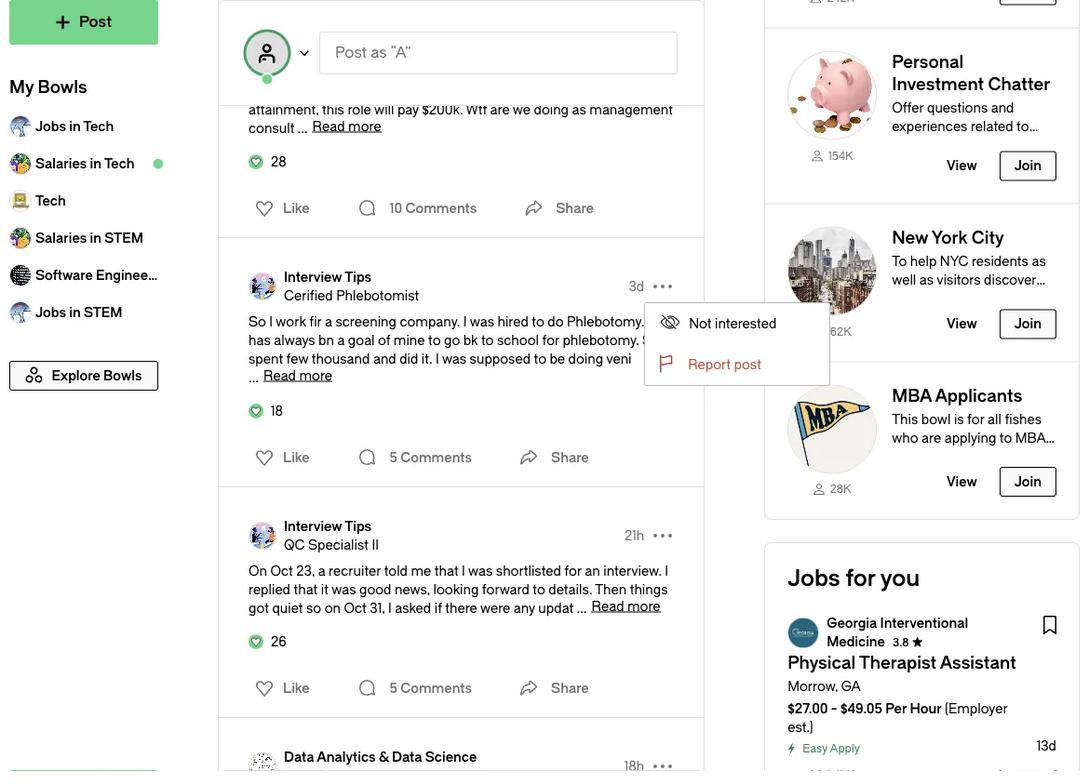 Task type: vqa. For each thing, say whether or not it's contained in the screenshot.
Per at the right bottom of page
yes



Task type: locate. For each thing, give the bounding box(es) containing it.
2 horizontal spatial more
[[627, 599, 661, 614]]

0 vertical spatial jobs
[[35, 119, 66, 134]]

like button down 28
[[244, 194, 315, 223]]

physical therapist assistant morrow, ga
[[788, 654, 1017, 695]]

interview inside interview tips qc specialist ii
[[284, 519, 342, 534]]

2 vertical spatial read
[[592, 599, 624, 614]]

2 vertical spatial jobs
[[788, 566, 840, 592]]

0 horizontal spatial oct
[[270, 564, 293, 579]]

0 vertical spatial has
[[967, 310, 989, 325]]

management
[[590, 102, 673, 117]]

read more
[[312, 119, 381, 134], [263, 368, 332, 384], [592, 599, 661, 614]]

0 vertical spatial so
[[249, 314, 266, 330]]

for left you
[[846, 566, 876, 592]]

share button
[[514, 670, 589, 708]]

more for has
[[299, 368, 332, 384]]

in up software engineering link
[[90, 230, 102, 246]]

more down the things
[[627, 599, 661, 614]]

0 horizontal spatial sales
[[328, 65, 360, 80]]

image for post author image up explain
[[249, 23, 277, 51]]

interview tips link up 'specialist'
[[284, 518, 379, 536]]

31,
[[370, 601, 385, 616]]

jobs
[[35, 119, 66, 134], [35, 305, 66, 320], [788, 566, 840, 592]]

0 vertical spatial interview tips link
[[284, 268, 419, 287]]

3 like button from the top
[[244, 674, 315, 704]]

as up the comp
[[371, 44, 387, 61]]

50% up wtf at the top of the page
[[459, 83, 484, 99]]

1 vertical spatial image for bowl image
[[788, 227, 877, 316]]

level
[[479, 65, 507, 80]]

0 vertical spatial mba
[[892, 386, 932, 406]]

interview inside interview tips cerified phlebotomist
[[284, 270, 342, 285]]

read more button down role at the top left
[[312, 119, 381, 134]]

in down "jobs in tech" link
[[90, 156, 102, 171]]

jobs in stem link
[[9, 294, 158, 331]]

1 vertical spatial interview tips link
[[284, 518, 379, 536]]

read more down then
[[592, 599, 661, 614]]

5 comments button for asked
[[352, 670, 477, 708]]

shortlisted
[[496, 564, 561, 579]]

1 horizontal spatial has
[[967, 310, 989, 325]]

1 vertical spatial mba
[[1015, 431, 1046, 446]]

report post menu item
[[645, 344, 830, 385]]

0 vertical spatial image for bowl image
[[788, 51, 877, 140]]

1 vertical spatial has
[[249, 333, 271, 348]]

visitors
[[937, 273, 981, 288]]

1 vertical spatial so
[[642, 333, 660, 348]]

got
[[249, 601, 269, 616]]

to down shortlisted
[[533, 582, 545, 598]]

comments for consultant
[[406, 201, 477, 216]]

is
[[954, 412, 964, 428]]

assistant
[[940, 654, 1017, 673]]

and inside the so i work fir a screening company. i was hired to do phlebotomy.  it has always bn a goal of mine to go bk to school for phlebotomy. so i spent few thousand and did it. i was supposed to be doing veni ...
[[373, 351, 396, 367]]

tech up variable.
[[510, 65, 540, 80]]

$27.00 - $49.05 per hour
[[788, 702, 942, 717]]

mba down fishes
[[1015, 431, 1046, 446]]

more for i
[[627, 599, 661, 614]]

tips up 'specialist'
[[345, 519, 372, 534]]

in inside 'link'
[[69, 305, 81, 320]]

0 vertical spatial like button
[[244, 194, 315, 223]]

3 image for post author image from the top
[[249, 522, 277, 550]]

tips inside interview tips cerified phlebotomist
[[345, 270, 372, 285]]

stem inside 'link'
[[84, 305, 122, 320]]

apply
[[830, 742, 860, 756]]

0 horizontal spatial data
[[284, 750, 314, 765]]

sales up ote,
[[328, 65, 360, 80]]

0 vertical spatial 5 comments
[[390, 450, 472, 465]]

0 vertical spatial 5 comments button
[[352, 439, 477, 477]]

comments for ii
[[401, 681, 472, 696]]

1 vertical spatial like
[[283, 450, 310, 465]]

1 vertical spatial more
[[299, 368, 332, 384]]

read down spent
[[263, 368, 296, 384]]

0 horizontal spatial more
[[299, 368, 332, 384]]

and up related
[[991, 101, 1014, 116]]

toogle identity image
[[245, 31, 290, 75]]

0 horizontal spatial so
[[249, 314, 266, 330]]

1 vertical spatial salaries
[[35, 230, 87, 246]]

in for jobs in tech
[[69, 119, 81, 134]]

for inside mba applicants this bowl is for all fishes who are applying to mba programs
[[967, 412, 985, 428]]

more
[[348, 119, 381, 134], [299, 368, 332, 384], [627, 599, 661, 614]]

2 like from the top
[[283, 450, 310, 465]]

stem for salaries in stem
[[105, 230, 143, 246]]

0 vertical spatial ...
[[298, 121, 308, 136]]

image for bowl image for new york city
[[788, 227, 877, 316]]

of
[[378, 333, 390, 348]]

2 vertical spatial like
[[283, 681, 310, 696]]

and down of
[[373, 351, 396, 367]]

2 vertical spatial more
[[627, 599, 661, 614]]

1 vertical spatial 5
[[390, 681, 398, 696]]

read more button down few
[[263, 368, 332, 384]]

cerified phlebotomist button
[[284, 287, 419, 305]]

are down bowl
[[922, 431, 941, 446]]

0 vertical spatial doing
[[534, 102, 569, 117]]

image for bowl image up 154k link
[[788, 51, 877, 140]]

0 vertical spatial 5
[[390, 450, 398, 465]]

5 comments for it.
[[390, 450, 472, 465]]

2 tips from the top
[[345, 519, 372, 534]]

jobs up georgia interventional medicine logo
[[788, 566, 840, 592]]

oct up replied
[[270, 564, 293, 579]]

2 vertical spatial like button
[[244, 674, 315, 704]]

1 image for post author image from the top
[[249, 23, 277, 51]]

1 5 comments button from the top
[[352, 439, 477, 477]]

what
[[892, 291, 922, 307]]

for down do
[[542, 333, 559, 348]]

as inside button
[[371, 44, 387, 61]]

personal investment chatter offer questions and experiences related to personal finance and investments
[[892, 52, 1050, 172]]

image for post author image for senior consultant
[[249, 23, 277, 51]]

like down 26
[[283, 681, 310, 696]]

explain
[[249, 65, 294, 80]]

to right related
[[1017, 119, 1029, 135]]

2 salaries from the top
[[35, 230, 87, 246]]

wtf
[[466, 102, 487, 117]]

2 horizontal spatial ...
[[577, 601, 587, 616]]

1 vertical spatial ...
[[249, 370, 259, 385]]

in for salaries in tech
[[90, 156, 102, 171]]

specialist
[[308, 538, 369, 553]]

a right the 23,
[[318, 564, 325, 579]]

0 horizontal spatial are
[[490, 102, 510, 117]]

more down few
[[299, 368, 332, 384]]

in up salaries in tech link
[[69, 119, 81, 134]]

0 vertical spatial more
[[348, 119, 381, 134]]

1 horizontal spatial more
[[348, 119, 381, 134]]

image for post author image up work
[[249, 273, 277, 301]]

interview up qc
[[284, 519, 342, 534]]

0 vertical spatial read
[[312, 119, 345, 134]]

23,
[[296, 564, 315, 579]]

image for post author image for qc specialist ii
[[249, 522, 277, 550]]

jobs inside 'link'
[[35, 305, 66, 320]]

mba applicants this bowl is for all fishes who are applying to mba programs
[[892, 386, 1046, 465]]

comp
[[363, 65, 399, 80]]

has up spent
[[249, 333, 271, 348]]

as down "at"
[[572, 102, 586, 117]]

jobs down software
[[35, 305, 66, 320]]

to right bk
[[481, 333, 494, 348]]

0 horizontal spatial ...
[[249, 370, 259, 385]]

like button for 18
[[244, 443, 315, 473]]

read more button down then
[[592, 599, 661, 614]]

1 vertical spatial oct
[[344, 601, 367, 616]]

data left analytics at the left
[[284, 750, 314, 765]]

so left work
[[249, 314, 266, 330]]

0 vertical spatial and
[[991, 101, 1014, 116]]

jobs in stem
[[35, 305, 122, 320]]

1 vertical spatial read more button
[[263, 368, 332, 384]]

2 vertical spatial ...
[[577, 601, 587, 616]]

are left we
[[490, 102, 510, 117]]

in for jobs in stem
[[69, 305, 81, 320]]

1 vertical spatial share
[[551, 450, 589, 465]]

tips up cerified phlebotomist button
[[345, 270, 372, 285]]

2 interview from the top
[[284, 519, 342, 534]]

1 50% from the left
[[394, 83, 419, 99]]

1 vertical spatial are
[[922, 431, 941, 446]]

1 like from the top
[[283, 201, 310, 216]]

salaries up software
[[35, 230, 87, 246]]

read down then
[[592, 599, 624, 614]]

50% up pay
[[394, 83, 419, 99]]

in for salaries in stem
[[90, 230, 102, 246]]

to inside new york city to help nyc residents as well as visitors discover what the world's most popular city has to offer!
[[992, 310, 1005, 325]]

in down software
[[69, 305, 81, 320]]

image for post author image
[[249, 23, 277, 51], [249, 273, 277, 301], [249, 522, 277, 550], [249, 753, 277, 772]]

1 horizontal spatial data
[[392, 750, 422, 765]]

post as "a" button
[[319, 32, 678, 74]]

jobs in tech link
[[9, 108, 158, 145]]

read more down role at the top left
[[312, 119, 381, 134]]

for inside the so i work fir a screening company. i was hired to do phlebotomy.  it has always bn a goal of mine to go bk to school for phlebotomy. so i spent few thousand and did it. i was supposed to be doing veni ...
[[542, 333, 559, 348]]

0 vertical spatial interview
[[284, 270, 342, 285]]

all
[[988, 412, 1002, 428]]

0 horizontal spatial mba
[[892, 386, 932, 406]]

2 image for bowl image from the top
[[788, 227, 877, 316]]

hour
[[910, 702, 942, 717]]

tech down "jobs in tech" link
[[104, 156, 135, 171]]

1 vertical spatial doing
[[568, 351, 603, 367]]

quiet
[[272, 601, 303, 616]]

2 interview tips link from the top
[[284, 518, 379, 536]]

questions
[[927, 101, 988, 116]]

0 vertical spatial are
[[490, 102, 510, 117]]

city
[[942, 310, 964, 325]]

has
[[967, 310, 989, 325], [249, 333, 271, 348]]

like button down 26
[[244, 674, 315, 704]]

3 like from the top
[[283, 681, 310, 696]]

a right bn
[[337, 333, 345, 348]]

1 tips from the top
[[345, 270, 372, 285]]

image for post author image left qc
[[249, 522, 277, 550]]

company.
[[400, 314, 460, 330]]

&
[[379, 750, 389, 765]]

1 interview tips link from the top
[[284, 268, 419, 287]]

engineering
[[96, 268, 173, 283]]

discover
[[984, 273, 1036, 288]]

oct left 31,
[[344, 601, 367, 616]]

jobs for jobs in stem
[[35, 305, 66, 320]]

supposed
[[470, 351, 531, 367]]

2 vertical spatial read more
[[592, 599, 661, 614]]

therapist
[[859, 654, 937, 673]]

ii
[[372, 538, 379, 553]]

1 salaries from the top
[[35, 156, 87, 171]]

goal
[[348, 333, 375, 348]]

5 for and
[[390, 450, 398, 465]]

read down this
[[312, 119, 345, 134]]

post
[[734, 357, 761, 372]]

like down 18
[[283, 450, 310, 465]]

senior consultant button
[[284, 37, 472, 56]]

comments inside 'button'
[[406, 201, 477, 216]]

interview for cerified
[[284, 270, 342, 285]]

1 vertical spatial 5 comments button
[[352, 670, 477, 708]]

2 50% from the left
[[459, 83, 484, 99]]

0 vertical spatial like
[[283, 201, 310, 216]]

62k
[[830, 325, 851, 338]]

qc specialist ii button
[[284, 536, 379, 555]]

new york city to help nyc residents as well as visitors discover what the world's most popular city has to offer!
[[892, 228, 1046, 325]]

1 vertical spatial share button
[[514, 439, 589, 477]]

2 vertical spatial image for bowl image
[[788, 385, 877, 474]]

2 horizontal spatial read
[[592, 599, 624, 614]]

i
[[269, 314, 273, 330], [463, 314, 467, 330], [663, 333, 667, 348], [436, 351, 439, 367], [462, 564, 465, 579], [665, 564, 669, 579], [388, 601, 392, 616]]

13d
[[1037, 739, 1057, 755]]

share inside dropdown button
[[551, 681, 589, 696]]

tips inside interview tips qc specialist ii
[[345, 519, 372, 534]]

tech inside explain tech sales comp please. mid-level tech sales account exec comp: $230k ote, with 50% base, 50% variable. even at 70% attainment, this role will pay $200k. wtf are we doing as management consult ...
[[510, 65, 540, 80]]

a inside on oct 23, a recruiter told me that i was shortlisted for an interview. i replied that it was good news, looking forward to details. then things got quiet so on oct 31, i asked if there were any updat ...
[[318, 564, 325, 579]]

1 horizontal spatial ...
[[298, 121, 308, 136]]

10 comments button
[[352, 190, 482, 227]]

1 vertical spatial read more
[[263, 368, 332, 384]]

1 horizontal spatial so
[[642, 333, 660, 348]]

qc
[[284, 538, 305, 553]]

interview tips link up phlebotomist
[[284, 268, 419, 287]]

like button for 28
[[244, 194, 315, 223]]

1 horizontal spatial sales
[[543, 65, 575, 80]]

tech
[[297, 65, 325, 80]]

nyc
[[940, 254, 969, 270]]

0 vertical spatial share
[[556, 201, 594, 216]]

to down most
[[992, 310, 1005, 325]]

image for bowl image up 62k link
[[788, 227, 877, 316]]

tech up salaries in tech
[[83, 119, 114, 134]]

things
[[630, 582, 668, 598]]

2 5 from the top
[[390, 681, 398, 696]]

1 horizontal spatial that
[[435, 564, 459, 579]]

and down related
[[998, 138, 1021, 153]]

salaries down jobs in tech
[[35, 156, 87, 171]]

mba up this
[[892, 386, 932, 406]]

like for 26
[[283, 681, 310, 696]]

stem for jobs in stem
[[84, 305, 122, 320]]

2 vertical spatial a
[[318, 564, 325, 579]]

1 vertical spatial stem
[[84, 305, 122, 320]]

stem
[[105, 230, 143, 246], [84, 305, 122, 320]]

0 horizontal spatial that
[[294, 582, 318, 598]]

to left do
[[532, 314, 544, 330]]

interview for qc
[[284, 519, 342, 534]]

and
[[991, 101, 1014, 116], [998, 138, 1021, 153], [373, 351, 396, 367]]

0 vertical spatial read more
[[312, 119, 381, 134]]

me
[[411, 564, 431, 579]]

was down go
[[442, 351, 467, 367]]

0 horizontal spatial has
[[249, 333, 271, 348]]

1 image for bowl image from the top
[[788, 51, 877, 140]]

sales up the even
[[543, 65, 575, 80]]

interview tips link
[[284, 268, 419, 287], [284, 518, 379, 536]]

0 vertical spatial read more button
[[312, 119, 381, 134]]

has down world's
[[967, 310, 989, 325]]

salaries for salaries in tech
[[35, 156, 87, 171]]

1 horizontal spatial mba
[[1015, 431, 1046, 446]]

1 vertical spatial read
[[263, 368, 296, 384]]

... down attainment,
[[298, 121, 308, 136]]

2 vertical spatial and
[[373, 351, 396, 367]]

more for with
[[348, 119, 381, 134]]

0 vertical spatial share button
[[519, 190, 594, 227]]

... down spent
[[249, 370, 259, 385]]

stem up engineering
[[105, 230, 143, 246]]

was up looking
[[468, 564, 493, 579]]

physical therapist assistant link
[[788, 654, 1017, 673]]

image for bowl image
[[788, 51, 877, 140], [788, 227, 877, 316], [788, 385, 877, 474]]

doing down the even
[[534, 102, 569, 117]]

1 like button from the top
[[244, 194, 315, 223]]

0 vertical spatial stem
[[105, 230, 143, 246]]

0 vertical spatial tips
[[345, 270, 372, 285]]

0 vertical spatial comments
[[406, 201, 477, 216]]

interview tips cerified phlebotomist
[[284, 270, 419, 304]]

it.
[[422, 351, 432, 367]]

not
[[689, 316, 712, 331]]

1 horizontal spatial 50%
[[459, 83, 484, 99]]

data right & at the left of the page
[[392, 750, 422, 765]]

2 vertical spatial comments
[[401, 681, 472, 696]]

that up looking
[[435, 564, 459, 579]]

read
[[312, 119, 345, 134], [263, 368, 296, 384], [592, 599, 624, 614]]

interview up the "cerified"
[[284, 270, 342, 285]]

image for post author image left analytics at the left
[[249, 753, 277, 772]]

"a"
[[390, 44, 411, 61]]

read more down few
[[263, 368, 332, 384]]

like button down 18
[[244, 443, 315, 473]]

recruiter
[[329, 564, 381, 579]]

1 horizontal spatial are
[[922, 431, 941, 446]]

to down all
[[1000, 431, 1012, 446]]

that down the 23,
[[294, 582, 318, 598]]

for up details.
[[565, 564, 582, 579]]

0 horizontal spatial read
[[263, 368, 296, 384]]

it
[[321, 582, 329, 598]]

image for bowl image up 28k link
[[788, 385, 877, 474]]

post as "a"
[[335, 44, 411, 61]]

2 5 comments button from the top
[[352, 670, 477, 708]]

a right fir
[[325, 314, 332, 330]]

... down details.
[[577, 601, 587, 616]]

2 image for post author image from the top
[[249, 273, 277, 301]]

2 sales from the left
[[543, 65, 575, 80]]

1 interview from the top
[[284, 270, 342, 285]]

0 vertical spatial salaries
[[35, 156, 87, 171]]

image for bowl image for mba applicants
[[788, 385, 877, 474]]

10 comments
[[390, 201, 477, 216]]

3 image for bowl image from the top
[[788, 385, 877, 474]]

oct
[[270, 564, 293, 579], [344, 601, 367, 616]]

1 vertical spatial interview
[[284, 519, 342, 534]]

tips for specialist
[[345, 519, 372, 534]]

more down role at the top left
[[348, 119, 381, 134]]

so down it
[[642, 333, 660, 348]]

screening
[[336, 314, 397, 330]]

like down 28
[[283, 201, 310, 216]]

software
[[35, 268, 93, 283]]

for right is
[[967, 412, 985, 428]]

jobs down my bowls
[[35, 119, 66, 134]]

...
[[298, 121, 308, 136], [249, 370, 259, 385], [577, 601, 587, 616]]

... inside the so i work fir a screening company. i was hired to do phlebotomy.  it has always bn a goal of mine to go bk to school for phlebotomy. so i spent few thousand and did it. i was supposed to be doing veni ...
[[249, 370, 259, 385]]

1 vertical spatial 5 comments
[[390, 681, 472, 696]]

a
[[325, 314, 332, 330], [337, 333, 345, 348], [318, 564, 325, 579]]

1 5 from the top
[[390, 450, 398, 465]]

2 vertical spatial read more button
[[592, 599, 661, 614]]

0 horizontal spatial 50%
[[394, 83, 419, 99]]

software engineering
[[35, 268, 173, 283]]

stem down software engineering
[[84, 305, 122, 320]]

tips
[[345, 270, 372, 285], [345, 519, 372, 534]]

to inside personal investment chatter offer questions and experiences related to personal finance and investments
[[1017, 119, 1029, 135]]

1 vertical spatial tips
[[345, 519, 372, 534]]

1 horizontal spatial read
[[312, 119, 345, 134]]

2 vertical spatial share
[[551, 681, 589, 696]]

1 5 comments from the top
[[390, 450, 472, 465]]

2 5 comments from the top
[[390, 681, 472, 696]]

3d link
[[629, 277, 644, 296]]

2 like button from the top
[[244, 443, 315, 473]]

1 vertical spatial like button
[[244, 443, 315, 473]]

interview.
[[604, 564, 662, 579]]

0 vertical spatial that
[[435, 564, 459, 579]]

doing down phlebotomy.
[[568, 351, 603, 367]]

1 vertical spatial jobs
[[35, 305, 66, 320]]

sales
[[328, 65, 360, 80], [543, 65, 575, 80]]

read more button for with
[[312, 119, 381, 134]]

on oct 23, a recruiter told me that i was shortlisted for an interview. i replied that it was good news, looking forward to details. then things got quiet so on oct 31, i asked if there were any updat ...
[[249, 564, 669, 616]]



Task type: describe. For each thing, give the bounding box(es) containing it.
as down help
[[920, 273, 934, 288]]

ga
[[841, 680, 861, 695]]

to left be
[[534, 351, 546, 367]]

10
[[390, 201, 402, 216]]

share button for 5 comments
[[514, 439, 589, 477]]

2 data from the left
[[392, 750, 422, 765]]

it
[[648, 314, 655, 330]]

good
[[359, 582, 391, 598]]

interview tips link for specialist
[[284, 518, 379, 536]]

asked
[[395, 601, 431, 616]]

details.
[[549, 582, 592, 598]]

doing inside the so i work fir a screening company. i was hired to do phlebotomy.  it has always bn a goal of mine to go bk to school for phlebotomy. so i spent few thousand and did it. i was supposed to be doing veni ...
[[568, 351, 603, 367]]

image for post author image for cerified phlebotomist
[[249, 273, 277, 301]]

new
[[892, 228, 928, 248]]

exec
[[632, 65, 662, 80]]

related
[[971, 119, 1014, 135]]

personal
[[892, 52, 964, 72]]

personal
[[892, 138, 946, 153]]

(employer est.)
[[788, 702, 1008, 736]]

analytics
[[317, 750, 376, 765]]

has inside new york city to help nyc residents as well as visitors discover what the world's most popular city has to offer!
[[967, 310, 989, 325]]

5 comments for if
[[390, 681, 472, 696]]

ote,
[[332, 83, 362, 99]]

my bowls
[[9, 78, 87, 97]]

please.
[[403, 65, 446, 80]]

thousand
[[312, 351, 370, 367]]

to inside mba applicants this bowl is for all fishes who are applying to mba programs
[[1000, 431, 1012, 446]]

on
[[249, 564, 267, 579]]

if
[[434, 601, 442, 616]]

read more button for i
[[592, 599, 661, 614]]

0 vertical spatial a
[[325, 314, 332, 330]]

to inside on oct 23, a recruiter told me that i was shortlisted for an interview. i replied that it was good news, looking forward to details. then things got quiet so on oct 31, i asked if there were any updat ...
[[533, 582, 545, 598]]

5 for i
[[390, 681, 398, 696]]

jobs for jobs for you
[[788, 566, 840, 592]]

1 vertical spatial comments
[[401, 450, 472, 465]]

interventional
[[880, 616, 968, 631]]

0 vertical spatial oct
[[270, 564, 293, 579]]

with
[[365, 83, 391, 99]]

tips for phlebotomist
[[345, 270, 372, 285]]

georgia interventional medicine logo image
[[789, 618, 819, 648]]

easy apply
[[803, 742, 860, 756]]

not interested
[[689, 316, 777, 331]]

tech down salaries in tech link
[[35, 193, 66, 209]]

like for 18
[[283, 450, 310, 465]]

read for has
[[263, 368, 296, 384]]

(employer
[[945, 702, 1008, 717]]

consult
[[249, 121, 295, 136]]

21h link
[[625, 527, 644, 546]]

share for ...
[[551, 681, 589, 696]]

data analytics & data science link
[[284, 749, 477, 767]]

as inside explain tech sales comp please. mid-level tech sales account exec comp: $230k ote, with 50% base, 50% variable. even at 70% attainment, this role will pay $200k. wtf are we doing as management consult ...
[[572, 102, 586, 117]]

jobs for jobs in tech
[[35, 119, 66, 134]]

1 vertical spatial that
[[294, 582, 318, 598]]

read more for with
[[312, 119, 381, 134]]

26
[[271, 634, 287, 650]]

bowls
[[38, 78, 87, 97]]

tech link
[[9, 182, 158, 220]]

interview tips link for phlebotomist
[[284, 268, 419, 287]]

jobs for you
[[788, 566, 920, 592]]

then
[[595, 582, 627, 598]]

my
[[9, 78, 34, 97]]

read more for i
[[592, 599, 661, 614]]

2d
[[629, 29, 644, 45]]

work
[[276, 314, 306, 330]]

bk
[[463, 333, 478, 348]]

are inside explain tech sales comp please. mid-level tech sales account exec comp: $230k ote, with 50% base, 50% variable. even at 70% attainment, this role will pay $200k. wtf are we doing as management consult ...
[[490, 102, 510, 117]]

154k link
[[788, 148, 877, 163]]

share menu
[[644, 303, 831, 386]]

1 vertical spatial and
[[998, 138, 1021, 153]]

salaries for salaries in stem
[[35, 230, 87, 246]]

forward
[[482, 582, 530, 598]]

to
[[892, 254, 907, 270]]

applying
[[945, 431, 996, 446]]

the
[[925, 291, 945, 307]]

always
[[274, 333, 315, 348]]

doing inside explain tech sales comp please. mid-level tech sales account exec comp: $230k ote, with 50% base, 50% variable. even at 70% attainment, this role will pay $200k. wtf are we doing as management consult ...
[[534, 102, 569, 117]]

4 image for post author image from the top
[[249, 753, 277, 772]]

senior
[[284, 39, 325, 54]]

share button for 10 comments
[[519, 190, 594, 227]]

fir
[[309, 314, 322, 330]]

1 sales from the left
[[328, 65, 360, 80]]

... inside explain tech sales comp please. mid-level tech sales account exec comp: $230k ote, with 50% base, 50% variable. even at 70% attainment, this role will pay $200k. wtf are we doing as management consult ...
[[298, 121, 308, 136]]

jobs in tech
[[35, 119, 114, 134]]

variable.
[[487, 83, 538, 99]]

consulting
[[284, 20, 353, 35]]

are inside mba applicants this bowl is for all fishes who are applying to mba programs
[[922, 431, 941, 446]]

to left go
[[428, 333, 441, 348]]

we
[[513, 102, 531, 117]]

pay
[[397, 102, 419, 117]]

has inside the so i work fir a screening company. i was hired to do phlebotomy.  it has always bn a goal of mine to go bk to school for phlebotomy. so i spent few thousand and did it. i was supposed to be doing veni ...
[[249, 333, 271, 348]]

explain tech sales comp please. mid-level tech sales account exec comp: $230k ote, with 50% base, 50% variable. even at 70% attainment, this role will pay $200k. wtf are we doing as management consult ...
[[249, 65, 673, 136]]

consultant
[[328, 39, 396, 54]]

offer
[[892, 101, 924, 116]]

were
[[480, 601, 510, 616]]

mine
[[394, 333, 425, 348]]

chatter
[[988, 74, 1050, 94]]

veni
[[606, 351, 632, 367]]

was right it
[[332, 582, 356, 598]]

base,
[[423, 83, 455, 99]]

go
[[444, 333, 460, 348]]

3.8
[[893, 636, 909, 649]]

read more for has
[[263, 368, 332, 384]]

easy
[[803, 742, 828, 756]]

$230k
[[291, 83, 329, 99]]

28k link
[[788, 482, 877, 497]]

est.)
[[788, 721, 813, 736]]

popular
[[892, 310, 939, 325]]

read for i
[[592, 599, 624, 614]]

like for 28
[[283, 201, 310, 216]]

so i work fir a screening company. i was hired to do phlebotomy.  it has always bn a goal of mine to go bk to school for phlebotomy. so i spent few thousand and did it. i was supposed to be doing veni ...
[[249, 314, 667, 385]]

1 horizontal spatial oct
[[344, 601, 367, 616]]

read for with
[[312, 119, 345, 134]]

as up discover
[[1032, 254, 1046, 270]]

so
[[306, 601, 321, 616]]

per
[[886, 702, 907, 717]]

1 vertical spatial a
[[337, 333, 345, 348]]

applicants
[[935, 386, 1023, 406]]

-
[[831, 702, 838, 717]]

not interested menu item
[[645, 304, 830, 344]]

5 comments button for did
[[352, 439, 477, 477]]

... inside on oct 23, a recruiter told me that i was shortlisted for an interview. i replied that it was good news, looking forward to details. then things got quiet so on oct 31, i asked if there were any updat ...
[[577, 601, 587, 616]]

software engineering link
[[9, 257, 173, 294]]

read more button for has
[[263, 368, 332, 384]]

told
[[384, 564, 408, 579]]

who
[[892, 431, 919, 446]]

like button for 26
[[244, 674, 315, 704]]

for inside on oct 23, a recruiter told me that i was shortlisted for an interview. i replied that it was good news, looking forward to details. then things got quiet so on oct 31, i asked if there were any updat ...
[[565, 564, 582, 579]]

consulting exit opportunities senior consultant
[[284, 20, 472, 54]]

was up bk
[[470, 314, 494, 330]]

hired
[[498, 314, 529, 330]]

salaries in tech link
[[9, 145, 158, 182]]

morrow,
[[788, 680, 838, 695]]

data analytics & data science
[[284, 750, 477, 765]]

there
[[445, 601, 477, 616]]

news,
[[395, 582, 430, 598]]

city
[[972, 228, 1004, 248]]

medicine
[[827, 635, 885, 650]]

image for bowl image for personal investment chatter
[[788, 51, 877, 140]]

share for be
[[551, 450, 589, 465]]

updat
[[538, 601, 574, 616]]

experiences
[[892, 119, 968, 135]]

finance
[[949, 138, 995, 153]]

1 data from the left
[[284, 750, 314, 765]]

exit
[[357, 20, 381, 35]]



